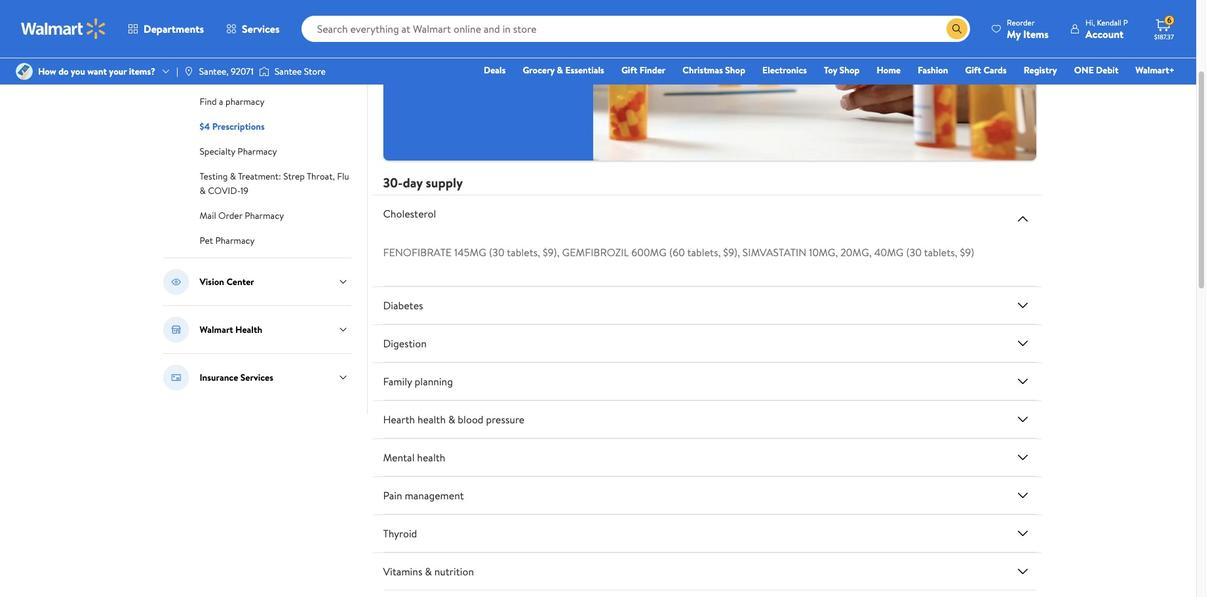 Task type: vqa. For each thing, say whether or not it's contained in the screenshot.
Subtotal $20.98
no



Task type: describe. For each thing, give the bounding box(es) containing it.
throat,
[[307, 170, 335, 183]]

walmart health image
[[163, 317, 189, 343]]

hi, kendall p account
[[1086, 17, 1129, 41]]

& for testing
[[230, 170, 236, 183]]

family planning image
[[1015, 374, 1031, 390]]

fenofibrate
[[383, 245, 452, 260]]

mail order pharmacy
[[200, 209, 284, 222]]

92071
[[231, 65, 254, 78]]

services inside dropdown button
[[242, 22, 280, 36]]

pharmacy for specialty pharmacy
[[238, 145, 277, 158]]

health for mental
[[417, 451, 446, 465]]

insurance services
[[200, 371, 273, 384]]

vision
[[200, 275, 224, 289]]

strep
[[283, 170, 305, 183]]

mail
[[200, 209, 216, 222]]

1 vertical spatial pharmacy
[[245, 209, 284, 222]]

vaccines
[[200, 70, 234, 83]]

pharmacy
[[226, 95, 265, 108]]

 image for how do you want your items?
[[16, 63, 33, 80]]

gift for gift finder
[[622, 64, 638, 77]]

p
[[1124, 17, 1129, 28]]

walmart
[[200, 323, 233, 336]]

registry
[[1024, 64, 1058, 77]]

find a pharmacy link
[[200, 94, 265, 108]]

cholesterol
[[383, 207, 436, 221]]

30-
[[383, 174, 403, 192]]

hi,
[[1086, 17, 1095, 28]]

finder
[[640, 64, 666, 77]]

walmart+ link
[[1130, 63, 1181, 77]]

search icon image
[[952, 24, 963, 34]]

testing & treatment: strep throat, flu & covid-19 link
[[200, 169, 349, 197]]

order
[[218, 209, 243, 222]]

one debit link
[[1069, 63, 1125, 77]]

diabetes
[[383, 299, 423, 313]]

mental
[[383, 451, 415, 465]]

vitamins & nutrition image
[[1015, 564, 1031, 580]]

specialty
[[200, 145, 235, 158]]

vitamins & nutrition
[[383, 565, 474, 579]]

electronics link
[[757, 63, 813, 77]]

christmas shop link
[[677, 63, 752, 77]]

find a pharmacy
[[200, 95, 265, 108]]

nutrition
[[435, 565, 474, 579]]

debit
[[1097, 64, 1119, 77]]

$9)
[[960, 245, 975, 260]]

hearth
[[383, 413, 415, 427]]

6 $187.37
[[1155, 15, 1174, 41]]

a
[[219, 95, 223, 108]]

one debit
[[1075, 64, 1119, 77]]

& for vitamins
[[425, 565, 432, 579]]

santee, 92071
[[199, 65, 254, 78]]

my
[[1007, 27, 1021, 41]]

walmart insurance services image
[[163, 365, 189, 391]]

transfer
[[200, 45, 232, 58]]

items?
[[129, 65, 155, 78]]

supply
[[426, 174, 463, 192]]

management
[[405, 489, 464, 503]]

1 $9), from the left
[[543, 245, 560, 260]]

electronics
[[763, 64, 807, 77]]

home link
[[871, 63, 907, 77]]

20mg,
[[841, 245, 872, 260]]

planning
[[415, 375, 453, 389]]

prescriptions for transfer prescriptions
[[234, 45, 286, 58]]

2 $9), from the left
[[724, 245, 740, 260]]

how do you want your items?
[[38, 65, 155, 78]]

thyroid image
[[1015, 526, 1031, 542]]

Search search field
[[301, 16, 971, 42]]

treatment:
[[238, 170, 281, 183]]

digestion image
[[1015, 336, 1031, 352]]

pr
[[445, 18, 457, 31]]

departments button
[[117, 13, 215, 45]]

pain
[[383, 489, 402, 503]]

kendall
[[1097, 17, 1122, 28]]

registry link
[[1018, 63, 1063, 77]]

cards
[[984, 64, 1007, 77]]

pharmacy for pet pharmacy
[[215, 234, 255, 247]]

refill
[[200, 20, 220, 33]]

hearth health & blood pressure image
[[1015, 412, 1031, 428]]

simvastatin
[[743, 245, 807, 260]]

pet
[[200, 234, 213, 247]]

thyroid
[[383, 527, 417, 541]]

store
[[304, 65, 326, 78]]

reorder my items
[[1007, 17, 1049, 41]]

refill prescriptions
[[200, 20, 274, 33]]

vision center image
[[163, 269, 189, 295]]

digestion
[[383, 337, 427, 351]]



Task type: locate. For each thing, give the bounding box(es) containing it.
30-day supply
[[383, 174, 463, 192]]

santee
[[275, 65, 302, 78]]

Walmart Site-Wide search field
[[301, 16, 971, 42]]

mental health image
[[1015, 450, 1031, 466]]

 image right 92071 at the top left of the page
[[259, 65, 269, 78]]

tablets, right (60
[[688, 245, 721, 260]]

reorder
[[1007, 17, 1035, 28]]

specialty pharmacy link
[[200, 144, 277, 158]]

services
[[242, 22, 280, 36], [240, 371, 273, 384]]

one
[[1075, 64, 1094, 77]]

diabetes image
[[1015, 298, 1031, 314]]

walmart health
[[200, 323, 262, 336]]

walmart image
[[21, 18, 106, 39]]

testing & treatment: strep throat, flu & covid-19
[[200, 170, 349, 197]]

|
[[176, 65, 178, 78]]

mail order pharmacy link
[[200, 208, 284, 222]]

0 vertical spatial services
[[242, 22, 280, 36]]

$9),
[[543, 245, 560, 260], [724, 245, 740, 260]]

shop right christmas
[[725, 64, 746, 77]]

services right insurance
[[240, 371, 273, 384]]

1 horizontal spatial (30
[[907, 245, 922, 260]]

1 shop from the left
[[725, 64, 746, 77]]

pharmacy inside "link"
[[238, 145, 277, 158]]

0 horizontal spatial (30
[[489, 245, 505, 260]]

1 horizontal spatial $9),
[[724, 245, 740, 260]]

0 vertical spatial pharmacy
[[238, 145, 277, 158]]

compra en pr link
[[399, 18, 457, 31]]

gift cards
[[966, 64, 1007, 77]]

gift cards link
[[960, 63, 1013, 77]]

compra
[[399, 18, 431, 31]]

$4 prescriptions link
[[200, 119, 265, 133]]

& left blood
[[448, 413, 455, 427]]

6
[[1168, 15, 1172, 26]]

covid-
[[208, 184, 241, 197]]

refill prescriptions link
[[200, 19, 274, 33]]

tablets,
[[507, 245, 540, 260], [688, 245, 721, 260], [924, 245, 958, 260]]

pharmacy up treatment:
[[238, 145, 277, 158]]

shop for christmas shop
[[725, 64, 746, 77]]

pharmacy down order
[[215, 234, 255, 247]]

0 horizontal spatial gift
[[622, 64, 638, 77]]

tablets, left $9) at right top
[[924, 245, 958, 260]]

$9), left gemfibrozil
[[543, 245, 560, 260]]

walmart+
[[1136, 64, 1175, 77]]

flu
[[337, 170, 349, 183]]

1 vertical spatial services
[[240, 371, 273, 384]]

pain management
[[383, 489, 464, 503]]

prescriptions for refill prescriptions
[[222, 20, 274, 33]]

pet pharmacy link
[[200, 233, 255, 247]]

how
[[38, 65, 56, 78]]

hearth health & blood pressure
[[383, 413, 525, 427]]

departments
[[144, 22, 204, 36]]

1 vertical spatial health
[[417, 451, 446, 465]]

pharmacy down 19
[[245, 209, 284, 222]]

1 vertical spatial prescriptions
[[234, 45, 286, 58]]

& for grocery
[[557, 64, 563, 77]]

santee,
[[199, 65, 229, 78]]

cholesterol image
[[1015, 211, 1031, 227]]

account
[[1086, 27, 1124, 41]]

1 health from the top
[[418, 413, 446, 427]]

145mg
[[454, 245, 487, 260]]

(30 right 145mg
[[489, 245, 505, 260]]

testing
[[200, 170, 228, 183]]

0 vertical spatial prescriptions
[[222, 20, 274, 33]]

services button
[[215, 13, 291, 45]]

(30
[[489, 245, 505, 260], [907, 245, 922, 260]]

family
[[383, 375, 412, 389]]

fashion
[[918, 64, 949, 77]]

toy
[[824, 64, 838, 77]]

home
[[877, 64, 901, 77]]

health for hearth
[[418, 413, 446, 427]]

1 (30 from the left
[[489, 245, 505, 260]]

health
[[235, 323, 262, 336]]

fenofibrate 145mg (30 tablets, $9), gemfibrozil 600mg (60 tablets, $9), simvastatin 10mg, 20mg, 40mg (30 tablets, $9)
[[383, 245, 975, 260]]

0 horizontal spatial shop
[[725, 64, 746, 77]]

& right grocery
[[557, 64, 563, 77]]

prescriptions down services dropdown button
[[234, 45, 286, 58]]

1 horizontal spatial  image
[[259, 65, 269, 78]]

2 vertical spatial pharmacy
[[215, 234, 255, 247]]

 image
[[16, 63, 33, 80], [259, 65, 269, 78]]

services up 'transfer prescriptions' link
[[242, 22, 280, 36]]

(60
[[669, 245, 685, 260]]

$4
[[200, 120, 210, 133]]

2 horizontal spatial tablets,
[[924, 245, 958, 260]]

health right "hearth"
[[418, 413, 446, 427]]

family planning
[[383, 375, 453, 389]]

 image left how
[[16, 63, 33, 80]]

shop for toy shop
[[840, 64, 860, 77]]

gift left cards
[[966, 64, 982, 77]]

1 tablets, from the left
[[507, 245, 540, 260]]

pet pharmacy
[[200, 234, 255, 247]]

do
[[58, 65, 69, 78]]

deals
[[484, 64, 506, 77]]

vaccines link
[[200, 69, 234, 83]]

600mg
[[632, 245, 667, 260]]

toy shop link
[[818, 63, 866, 77]]

$4 prescriptions
[[200, 120, 265, 133]]

prescriptions for $4 prescriptions
[[212, 120, 265, 133]]

day
[[403, 174, 423, 192]]

prescriptions up 'transfer prescriptions' link
[[222, 20, 274, 33]]

40mg
[[875, 245, 904, 260]]

19
[[241, 184, 249, 197]]

specialty pharmacy
[[200, 145, 277, 158]]

deals link
[[478, 63, 512, 77]]

blood
[[458, 413, 484, 427]]

& down testing
[[200, 184, 206, 197]]

grocery & essentials
[[523, 64, 605, 77]]

toy shop
[[824, 64, 860, 77]]

2 vertical spatial prescriptions
[[212, 120, 265, 133]]

(30 right 40mg
[[907, 245, 922, 260]]

pain management image
[[1015, 488, 1031, 504]]

health right mental
[[417, 451, 446, 465]]

2 (30 from the left
[[907, 245, 922, 260]]

shop right the toy
[[840, 64, 860, 77]]

2 shop from the left
[[840, 64, 860, 77]]

2 gift from the left
[[966, 64, 982, 77]]

& up covid- at left
[[230, 170, 236, 183]]

1 gift from the left
[[622, 64, 638, 77]]

tablets, right 145mg
[[507, 245, 540, 260]]

christmas shop
[[683, 64, 746, 77]]

gift finder
[[622, 64, 666, 77]]

santee store
[[275, 65, 326, 78]]

gift inside gift finder link
[[622, 64, 638, 77]]

gift inside gift cards 'link'
[[966, 64, 982, 77]]

 image for santee store
[[259, 65, 269, 78]]

$9), left simvastatin
[[724, 245, 740, 260]]

3 tablets, from the left
[[924, 245, 958, 260]]

&
[[557, 64, 563, 77], [230, 170, 236, 183], [200, 184, 206, 197], [448, 413, 455, 427], [425, 565, 432, 579]]

2 tablets, from the left
[[688, 245, 721, 260]]

 image
[[184, 66, 194, 77]]

mental health
[[383, 451, 446, 465]]

0 horizontal spatial tablets,
[[507, 245, 540, 260]]

0 horizontal spatial $9),
[[543, 245, 560, 260]]

gift left finder
[[622, 64, 638, 77]]

gift for gift cards
[[966, 64, 982, 77]]

vitamins
[[383, 565, 423, 579]]

0 horizontal spatial  image
[[16, 63, 33, 80]]

transfer prescriptions link
[[200, 44, 286, 58]]

pressure
[[486, 413, 525, 427]]

compra en pr
[[399, 18, 457, 31]]

1 horizontal spatial tablets,
[[688, 245, 721, 260]]

& right vitamins
[[425, 565, 432, 579]]

2 health from the top
[[417, 451, 446, 465]]

1 horizontal spatial shop
[[840, 64, 860, 77]]

1 horizontal spatial gift
[[966, 64, 982, 77]]

transfer prescriptions
[[200, 45, 286, 58]]

0 vertical spatial health
[[418, 413, 446, 427]]

prescriptions up specialty pharmacy "link"
[[212, 120, 265, 133]]

find
[[200, 95, 217, 108]]



